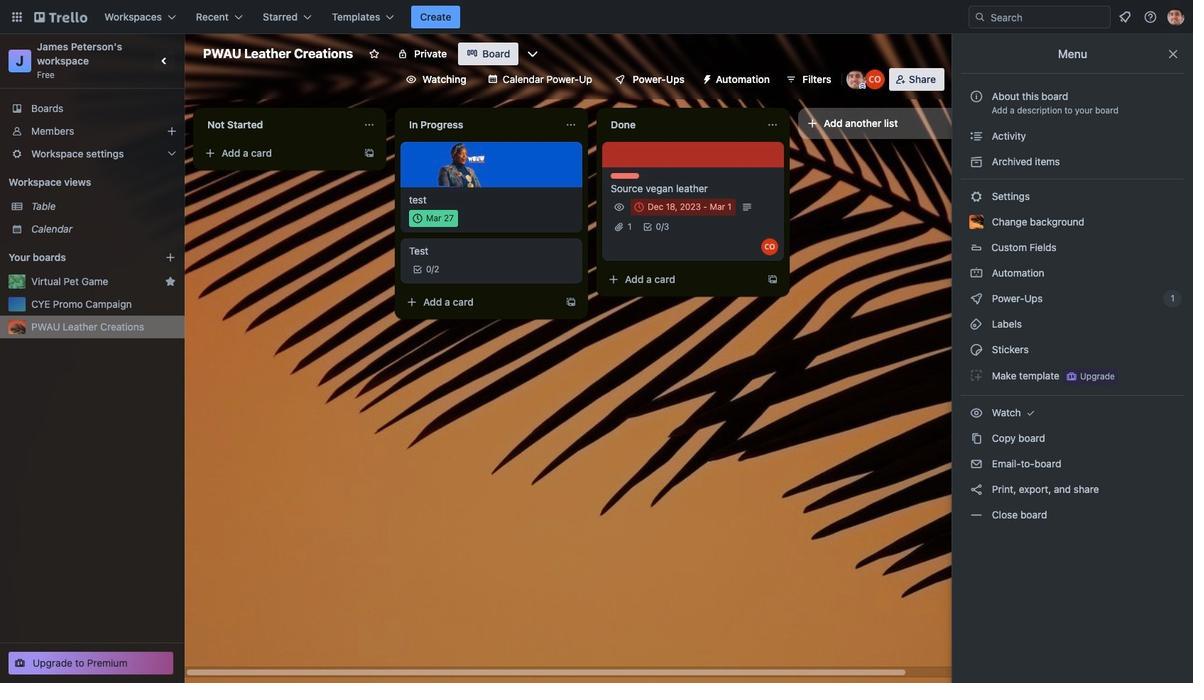Task type: describe. For each thing, give the bounding box(es) containing it.
open information menu image
[[1143, 10, 1158, 24]]

https://media2.giphy.com/media/vhqa3tryiebmkd5qih/100w.gif?cid=ad960664tuux3ictzc2l4kkstlpkpgfee3kg7e05hcw8694d&ep=v1_stickers_search&rid=100w.gif&ct=s image
[[437, 140, 486, 189]]

2 sm image from the top
[[969, 292, 984, 306]]

starred icon image
[[165, 276, 176, 288]]

search image
[[974, 11, 986, 23]]

0 horizontal spatial create from template… image
[[565, 297, 577, 308]]

6 sm image from the top
[[969, 483, 984, 497]]

color: bold red, title: "sourcing" element
[[611, 173, 639, 179]]

1 sm image from the top
[[969, 129, 984, 143]]

4 sm image from the top
[[969, 369, 984, 383]]

your boards with 3 items element
[[9, 249, 143, 266]]

1 vertical spatial james peterson (jamespeterson93) image
[[846, 70, 866, 89]]

Search field
[[969, 6, 1111, 28]]

christina overa (christinaovera) image
[[865, 70, 885, 89]]

customize views image
[[526, 47, 540, 61]]

primary element
[[0, 0, 1193, 34]]

add board image
[[165, 252, 176, 263]]

back to home image
[[34, 6, 87, 28]]

create from template… image
[[364, 148, 375, 159]]

star or unstar board image
[[369, 48, 380, 60]]



Task type: locate. For each thing, give the bounding box(es) containing it.
sm image
[[969, 129, 984, 143], [969, 292, 984, 306], [969, 317, 984, 332], [969, 369, 984, 383], [969, 406, 984, 420], [969, 483, 984, 497]]

0 horizontal spatial james peterson (jamespeterson93) image
[[846, 70, 866, 89]]

this member is an admin of this board. image
[[859, 83, 865, 89]]

0 notifications image
[[1116, 9, 1133, 26]]

1 vertical spatial create from template… image
[[565, 297, 577, 308]]

None text field
[[199, 114, 358, 136], [602, 114, 761, 136], [199, 114, 358, 136], [602, 114, 761, 136]]

sm image
[[696, 68, 716, 88], [969, 155, 984, 169], [969, 190, 984, 204], [969, 266, 984, 280], [969, 343, 984, 357], [1024, 406, 1038, 420], [969, 432, 984, 446], [969, 457, 984, 472], [969, 508, 984, 523]]

3 sm image from the top
[[969, 317, 984, 332]]

Board name text field
[[196, 43, 360, 65]]

5 sm image from the top
[[969, 406, 984, 420]]

james peterson (jamespeterson93) image inside primary element
[[1167, 9, 1184, 26]]

0 vertical spatial james peterson (jamespeterson93) image
[[1167, 9, 1184, 26]]

1 horizontal spatial james peterson (jamespeterson93) image
[[1167, 9, 1184, 26]]

james peterson (jamespeterson93) image
[[1167, 9, 1184, 26], [846, 70, 866, 89]]

None text field
[[401, 114, 560, 136]]

workspace navigation collapse icon image
[[155, 51, 175, 71]]

None checkbox
[[631, 199, 736, 216]]

create from template… image
[[767, 274, 778, 285], [565, 297, 577, 308]]

christina overa (christinaovera) image
[[761, 239, 778, 256]]

1 horizontal spatial create from template… image
[[767, 274, 778, 285]]

None checkbox
[[409, 210, 458, 227]]

0 vertical spatial create from template… image
[[767, 274, 778, 285]]



Task type: vqa. For each thing, say whether or not it's contained in the screenshot.
template board image
no



